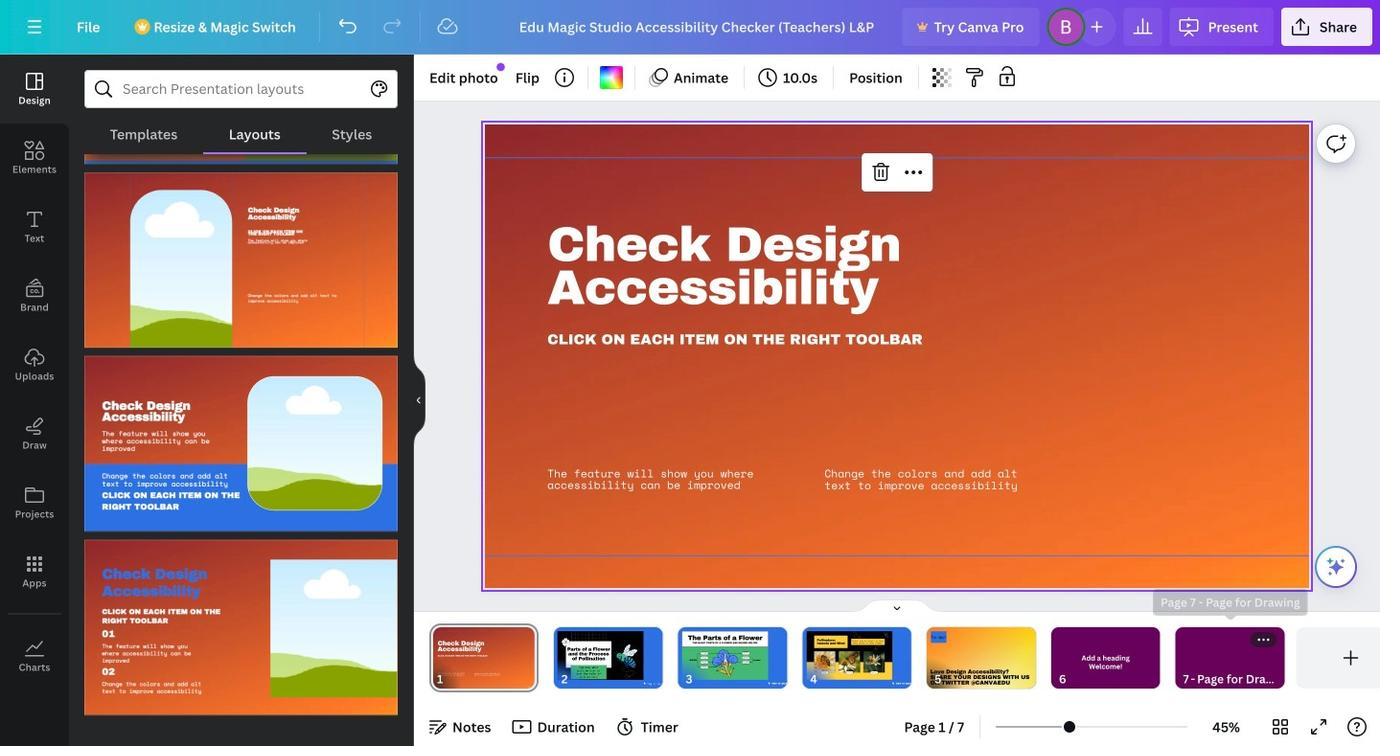 Task type: describe. For each thing, give the bounding box(es) containing it.
Design title text field
[[504, 8, 895, 46]]

main menu bar
[[0, 0, 1381, 55]]

hide pages image
[[851, 599, 943, 615]]

canva assistant image
[[1325, 556, 1348, 579]]



Task type: locate. For each thing, give the bounding box(es) containing it.
side panel tab list
[[0, 55, 69, 691]]

page 1 image
[[430, 628, 539, 689]]

Page title text field
[[452, 670, 459, 689]]

no colour image
[[600, 66, 623, 89]]

hide image
[[413, 355, 426, 447]]

Search Presentation layouts search field
[[123, 71, 360, 107]]



Task type: vqa. For each thing, say whether or not it's contained in the screenshot.
Hide pages image
yes



